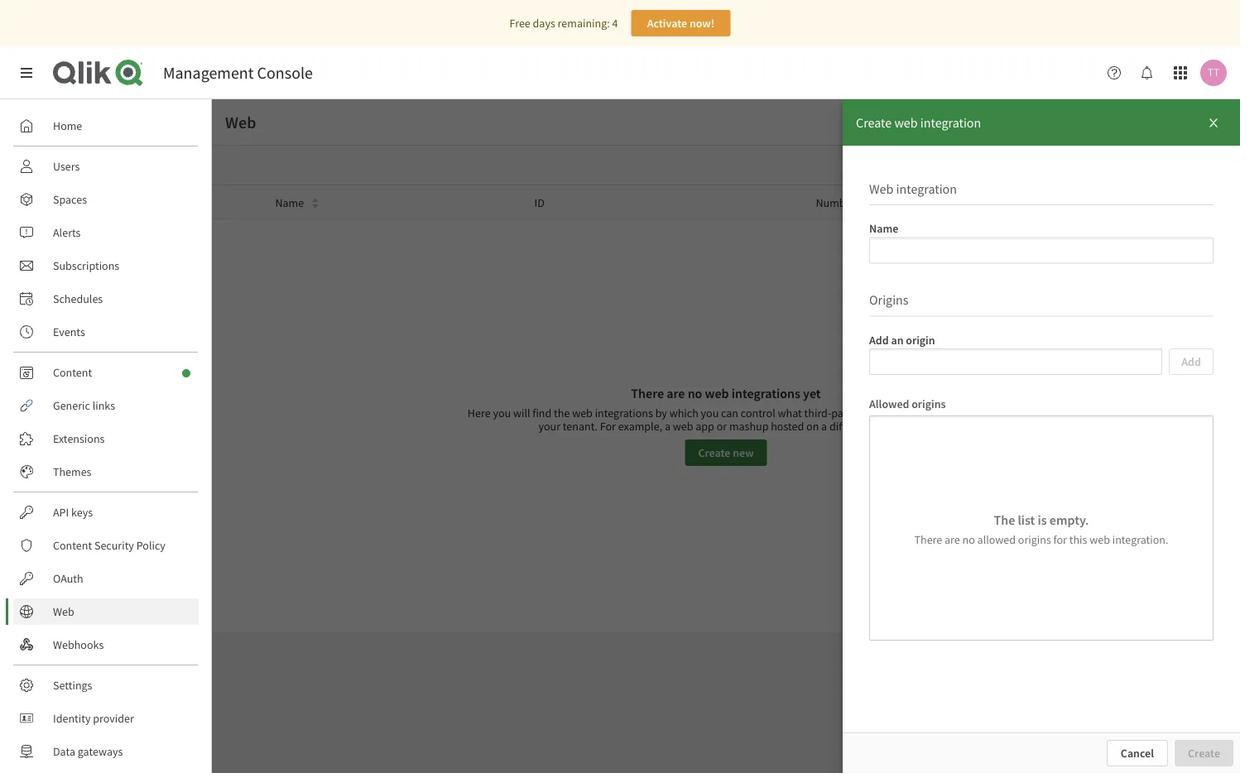 Task type: vqa. For each thing, say whether or not it's contained in the screenshot.
Automations within the button
no



Task type: locate. For each thing, give the bounding box(es) containing it.
no inside the list is empty. there are no allowed origins for this web integration.
[[963, 533, 975, 547]]

list
[[1018, 512, 1035, 528]]

generic links link
[[13, 392, 199, 419]]

app
[[696, 419, 714, 434]]

can right app
[[721, 406, 739, 421]]

1 vertical spatial content
[[53, 538, 92, 553]]

no up which
[[688, 385, 702, 402]]

0 vertical spatial no
[[688, 385, 702, 402]]

0 horizontal spatial are
[[667, 385, 685, 402]]

1 vertical spatial name
[[869, 221, 899, 236]]

navigation pane element
[[0, 106, 211, 772]]

web down the management console
[[225, 112, 256, 133]]

your
[[539, 419, 561, 434]]

create up 'web integration'
[[856, 114, 892, 131]]

0 vertical spatial integrations
[[732, 385, 801, 402]]

data gateways link
[[13, 739, 199, 765]]

1 vertical spatial origins
[[912, 396, 946, 411]]

third-
[[804, 406, 831, 421]]

are
[[667, 385, 685, 402], [945, 533, 960, 547]]

alerts
[[53, 225, 81, 240]]

a
[[665, 419, 671, 434], [821, 419, 827, 434]]

1 horizontal spatial are
[[945, 533, 960, 547]]

0 vertical spatial create
[[856, 114, 892, 131]]

2 horizontal spatial web
[[869, 180, 894, 197]]

create inside create new button
[[698, 445, 731, 460]]

there left allowed
[[914, 533, 942, 547]]

2 content from the top
[[53, 538, 92, 553]]

or
[[717, 419, 727, 434]]

icon: caret-up image
[[311, 196, 320, 205]]

0 horizontal spatial origins
[[870, 195, 903, 210]]

identity provider
[[53, 711, 134, 726]]

integrations up control
[[732, 385, 801, 402]]

domains
[[859, 406, 901, 421]]

0 vertical spatial origins
[[870, 195, 903, 210]]

interact
[[923, 406, 961, 421]]

web down oauth
[[53, 604, 74, 619]]

keys
[[71, 505, 93, 520]]

2 you from the left
[[701, 406, 719, 421]]

policy
[[136, 538, 166, 553]]

gateways
[[78, 744, 123, 759]]

1 horizontal spatial a
[[821, 419, 827, 434]]

can
[[721, 406, 739, 421], [904, 406, 921, 421]]

1 horizontal spatial can
[[904, 406, 921, 421]]

0 horizontal spatial can
[[721, 406, 739, 421]]

1 vertical spatial are
[[945, 533, 960, 547]]

web
[[225, 112, 256, 133], [869, 180, 894, 197], [53, 604, 74, 619]]

activate now! link
[[631, 10, 731, 36]]

1 vertical spatial integrations
[[595, 406, 653, 421]]

1 vertical spatial no
[[963, 533, 975, 547]]

what
[[778, 406, 802, 421]]

there inside the list is empty. there are no allowed origins for this web integration.
[[914, 533, 942, 547]]

content link
[[13, 359, 199, 386]]

integration right "of"
[[896, 180, 957, 197]]

you right which
[[701, 406, 719, 421]]

0 horizontal spatial no
[[688, 385, 702, 402]]

no inside there are no web integrations yet here you will find the web integrations by which you can control what third-party domains can interact with your tenant. for example, a web app or mashup hosted on a different domain.
[[688, 385, 702, 402]]

0 horizontal spatial a
[[665, 419, 671, 434]]

name
[[275, 195, 304, 210], [869, 221, 899, 236]]

1 vertical spatial create
[[698, 445, 731, 460]]

here
[[468, 406, 491, 421]]

events
[[53, 325, 85, 339]]

you left 'will'
[[493, 406, 511, 421]]

of
[[858, 195, 868, 210]]

provider
[[93, 711, 134, 726]]

terry turtle image
[[1201, 60, 1227, 86]]

create new button
[[685, 440, 767, 466]]

create down or
[[698, 445, 731, 460]]

Name text field
[[869, 237, 1214, 264]]

create for create new
[[698, 445, 731, 460]]

web
[[895, 114, 918, 131], [705, 385, 729, 402], [572, 406, 593, 421], [673, 419, 693, 434], [1090, 533, 1110, 547]]

1 vertical spatial integration
[[896, 180, 957, 197]]

a right on
[[821, 419, 827, 434]]

there
[[631, 385, 664, 402], [914, 533, 942, 547]]

create new
[[698, 445, 754, 460]]

0 vertical spatial there
[[631, 385, 664, 402]]

0 vertical spatial web
[[225, 112, 256, 133]]

1 horizontal spatial web
[[225, 112, 256, 133]]

origin
[[906, 333, 935, 347]]

4
[[612, 16, 618, 31]]

content security policy
[[53, 538, 166, 553]]

1 horizontal spatial name
[[869, 221, 899, 236]]

no left allowed
[[963, 533, 975, 547]]

2 can from the left
[[904, 406, 921, 421]]

1 horizontal spatial no
[[963, 533, 975, 547]]

there are no web integrations yet here you will find the web integrations by which you can control what third-party domains can interact with your tenant. for example, a web app or mashup hosted on a different domain.
[[468, 385, 985, 434]]

id
[[534, 195, 545, 210]]

0 horizontal spatial integrations
[[595, 406, 653, 421]]

the
[[554, 406, 570, 421]]

integrations left 'by'
[[595, 406, 653, 421]]

name left icon: caret-up
[[275, 195, 304, 210]]

console
[[257, 63, 313, 83]]

origins down the is
[[1018, 533, 1051, 547]]

2 horizontal spatial origins
[[1018, 533, 1051, 547]]

0 horizontal spatial you
[[493, 406, 511, 421]]

web right "of"
[[869, 180, 894, 197]]

integration up 'web integration'
[[921, 114, 981, 131]]

0 vertical spatial content
[[53, 365, 92, 380]]

create
[[856, 114, 892, 131], [698, 445, 731, 460]]

1 horizontal spatial create
[[856, 114, 892, 131]]

1 horizontal spatial integrations
[[732, 385, 801, 402]]

created
[[1081, 195, 1117, 210]]

identity
[[53, 711, 91, 726]]

a right example,
[[665, 419, 671, 434]]

0 horizontal spatial there
[[631, 385, 664, 402]]

1 horizontal spatial origins
[[912, 396, 946, 411]]

allowed
[[869, 396, 909, 411]]

hosted
[[771, 419, 804, 434]]

2 a from the left
[[821, 419, 827, 434]]

extensions
[[53, 431, 105, 446]]

name down number of origins
[[869, 221, 899, 236]]

content for content
[[53, 365, 92, 380]]

1 vertical spatial there
[[914, 533, 942, 547]]

this
[[1070, 533, 1087, 547]]

webhooks link
[[13, 632, 199, 658]]

1 horizontal spatial there
[[914, 533, 942, 547]]

content
[[53, 365, 92, 380], [53, 538, 92, 553]]

icon: caret-down element
[[311, 202, 320, 211]]

web inside the list is empty. there are no allowed origins for this web integration.
[[1090, 533, 1110, 547]]

themes
[[53, 464, 91, 479]]

there up 'by'
[[631, 385, 664, 402]]

1 vertical spatial web
[[869, 180, 894, 197]]

last updated
[[932, 195, 995, 210]]

0 vertical spatial integration
[[921, 114, 981, 131]]

web right this
[[1090, 533, 1110, 547]]

webhooks
[[53, 638, 104, 652]]

management
[[163, 63, 254, 83]]

web right the on the bottom left of the page
[[572, 406, 593, 421]]

2 vertical spatial web
[[53, 604, 74, 619]]

home
[[53, 118, 82, 133]]

0 horizontal spatial create
[[698, 445, 731, 460]]

for
[[600, 419, 616, 434]]

0 vertical spatial are
[[667, 385, 685, 402]]

0 horizontal spatial web
[[53, 604, 74, 619]]

integration
[[921, 114, 981, 131], [896, 180, 957, 197]]

1 you from the left
[[493, 406, 511, 421]]

can left interact
[[904, 406, 921, 421]]

api keys link
[[13, 499, 199, 526]]

by
[[655, 406, 667, 421]]

web up 'web integration'
[[895, 114, 918, 131]]

1 content from the top
[[53, 365, 92, 380]]

origins right allowed at the bottom of page
[[912, 396, 946, 411]]

content up generic
[[53, 365, 92, 380]]

updated
[[954, 195, 995, 210]]

are up which
[[667, 385, 685, 402]]

1 horizontal spatial you
[[701, 406, 719, 421]]

cancel
[[1121, 746, 1154, 761]]

0 vertical spatial name
[[275, 195, 304, 210]]

origins right "of"
[[870, 195, 903, 210]]

is
[[1038, 512, 1047, 528]]

subscriptions link
[[13, 253, 199, 279]]

users link
[[13, 153, 199, 180]]

content down api keys
[[53, 538, 92, 553]]

2 vertical spatial origins
[[1018, 533, 1051, 547]]

are left allowed
[[945, 533, 960, 547]]

1 can from the left
[[721, 406, 739, 421]]



Task type: describe. For each thing, give the bounding box(es) containing it.
which
[[670, 406, 699, 421]]

control
[[741, 406, 776, 421]]

events link
[[13, 319, 199, 345]]

schedules
[[53, 291, 103, 306]]

activate
[[647, 16, 687, 31]]

oauth
[[53, 571, 83, 586]]

origins inside the list is empty. there are no allowed origins for this web integration.
[[1018, 533, 1051, 547]]

allowed origins
[[869, 396, 946, 411]]

allowed
[[977, 533, 1016, 547]]

find
[[533, 406, 552, 421]]

days
[[533, 16, 555, 31]]

oauth link
[[13, 565, 199, 592]]

for
[[1054, 533, 1067, 547]]

free days remaining: 4
[[510, 16, 618, 31]]

new connector image
[[182, 369, 190, 378]]

create web integration
[[856, 114, 981, 131]]

links
[[92, 398, 115, 413]]

web up or
[[705, 385, 729, 402]]

alerts link
[[13, 219, 199, 246]]

yet
[[803, 385, 821, 402]]

the
[[994, 512, 1015, 528]]

data
[[53, 744, 75, 759]]

activate now!
[[647, 16, 715, 31]]

security
[[94, 538, 134, 553]]

users
[[53, 159, 80, 174]]

api keys
[[53, 505, 93, 520]]

settings
[[53, 678, 92, 693]]

there inside there are no web integrations yet here you will find the web integrations by which you can control what third-party domains can interact with your tenant. for example, a web app or mashup hosted on a different domain.
[[631, 385, 664, 402]]

create for create web integration
[[856, 114, 892, 131]]

are inside the list is empty. there are no allowed origins for this web integration.
[[945, 533, 960, 547]]

now!
[[690, 16, 715, 31]]

extensions link
[[13, 426, 199, 452]]

date created
[[1056, 195, 1117, 210]]

an
[[891, 333, 904, 347]]

last
[[932, 195, 952, 210]]

icon: caret-down image
[[311, 202, 320, 211]]

empty.
[[1050, 512, 1089, 528]]

generic links
[[53, 398, 115, 413]]

generic
[[53, 398, 90, 413]]

example,
[[618, 419, 662, 434]]

0 horizontal spatial name
[[275, 195, 304, 210]]

content for content security policy
[[53, 538, 92, 553]]

web link
[[13, 599, 199, 625]]

web left app
[[673, 419, 693, 434]]

free
[[510, 16, 531, 31]]

data gateways
[[53, 744, 123, 759]]

1 a from the left
[[665, 419, 671, 434]]

spaces link
[[13, 186, 199, 213]]

schedules link
[[13, 286, 199, 312]]

cancel button
[[1107, 740, 1168, 767]]

domain.
[[873, 419, 914, 434]]

number
[[816, 195, 856, 210]]

icon: caret-up element
[[311, 196, 320, 205]]

on
[[806, 419, 819, 434]]

add an origin
[[869, 333, 935, 347]]

are inside there are no web integrations yet here you will find the web integrations by which you can control what third-party domains can interact with your tenant. for example, a web app or mashup hosted on a different domain.
[[667, 385, 685, 402]]

add
[[869, 333, 889, 347]]

with
[[963, 406, 985, 421]]

Add an origin text field
[[869, 349, 1163, 375]]

number of origins
[[816, 195, 903, 210]]

date
[[1056, 195, 1078, 210]]

identity provider link
[[13, 705, 199, 732]]

web integration
[[869, 180, 957, 197]]

subscriptions
[[53, 258, 119, 273]]

home link
[[13, 113, 199, 139]]

integration.
[[1113, 533, 1169, 547]]

the list is empty. there are no allowed origins for this web integration.
[[914, 512, 1169, 547]]

remaining:
[[558, 16, 610, 31]]

different
[[830, 419, 871, 434]]

web inside navigation pane element
[[53, 604, 74, 619]]

api
[[53, 505, 69, 520]]

management console element
[[163, 63, 313, 83]]

mashup
[[729, 419, 769, 434]]

origins
[[869, 292, 909, 308]]

tenant.
[[563, 419, 598, 434]]

close sidebar menu image
[[20, 66, 33, 79]]

spaces
[[53, 192, 87, 207]]

settings link
[[13, 672, 199, 699]]

party
[[831, 406, 857, 421]]



